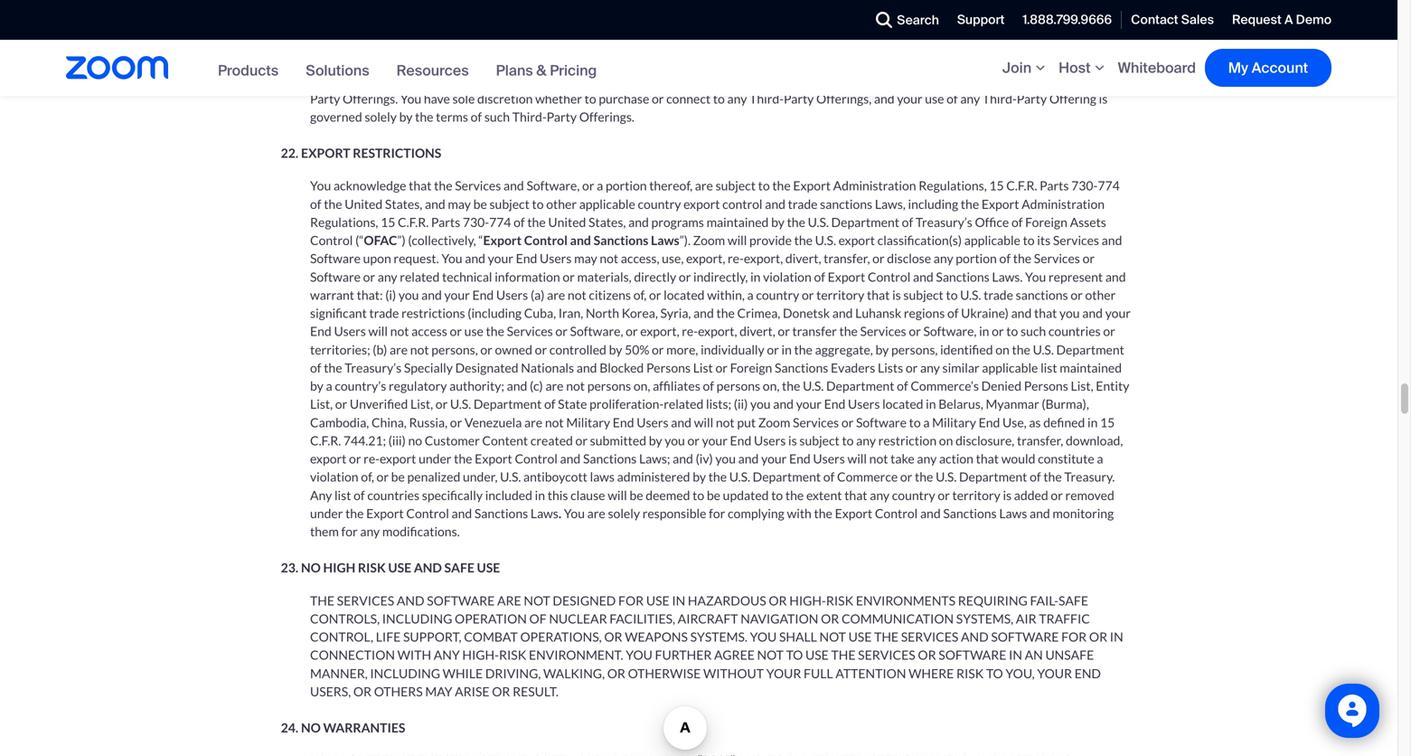 Task type: describe. For each thing, give the bounding box(es) containing it.
download,
[[1066, 433, 1124, 448]]

2 horizontal spatial in
[[1110, 629, 1124, 644]]

similar
[[943, 360, 980, 375]]

1 vertical spatial c.f.r.
[[398, 214, 429, 230]]

services down luhansk
[[861, 323, 907, 339]]

more,
[[667, 342, 698, 357]]

1 horizontal spatial laws
[[651, 232, 680, 248]]

are inside you acknowledge that the services and software, or a portion thereof, are subject to the export administration regulations, 15 c.f.r. parts 730-774 of the united states, and may be subject to other applicable country export control and trade sanctions laws, including the export administration regulations, 15 c.f.r. parts 730-774 of the united states, and programs maintained by the u.s. department of treasury's office of foreign assets control ("
[[695, 178, 713, 193]]

not up materials,
[[600, 251, 619, 266]]

foreign inside "). zoom will provide the u.s. export classification(s) applicable to its services and software upon request. you and your end users may not access, use, export, re-export, divert, transfer, or disclose any portion of the services or software or any related technical information or materials, directly or indirectly, in violation of export control and sanctions laws. you represent and warrant that: (i) you and your end users (a) are not citizens of, or located within, a country or territory that is subject to u.s. trade sanctions or other significant trade restrictions (including cuba, iran, north korea, syria, and the crimea, donetsk and luhansk regions of ukraine) and that you and your end users will not access or use the services or software, or export, re-export, divert, or transfer the services or software, in or to such countries or territories; (b) are not persons, or owned or controlled by 50% or more, individually or in the aggregate, by persons, identified on the u.s. department of the treasury's specially designated nationals and blocked persons list or foreign sanctions evaders lists or any similar applicable list maintained by a country's regulatory authority; and (c) are not persons on, affiliates of persons on, the u.s. department of commerce's denied persons list, entity list, or unverified list, or u.s. department of state proliferation-related lists; (ii) you and your end users located in belarus, myanmar (burma), cambodia, china, russia, or venezuela are not military end users and will not put zoom services or software to a military end use, as defined in 15 c.f.r. 744.21; (iii) no customer content created or submitted by you or your end users is subject to any restriction on disclosure, transfer, download, export or re-export under the export control and sanctions laws; and (iv) you and your end users will not take any action that would constitute a violation of, or be penalized under, u.s. antiboycott laws administered by the u.s. department of commerce or the u.s. department of the treasury. any list of countries specifically included in this clause will be deemed to be updated to the extent that any country or territory is added or removed under the export control and sanctions laws
[[730, 360, 773, 375]]

0 horizontal spatial related
[[400, 269, 440, 284]]

or down use,
[[679, 269, 691, 284]]

you are solely responsible for complying with the export control and sanctions laws and monitoring them for any modifications.
[[310, 505, 1114, 539]]

and down search image
[[874, 91, 895, 106]]

technical
[[442, 269, 492, 284]]

1 horizontal spatial country
[[756, 287, 800, 302]]

will up (b)
[[369, 323, 388, 339]]

or up the endorses,
[[997, 18, 1009, 33]]

1 vertical spatial divert,
[[740, 323, 776, 339]]

third- down the endorses,
[[949, 54, 983, 70]]

is right offering at the right top
[[1099, 91, 1108, 106]]

with
[[787, 505, 812, 521]]

2 vertical spatial software
[[856, 414, 907, 430]]

0 vertical spatial services
[[337, 593, 394, 608]]

a up crimea,
[[747, 287, 754, 302]]

or up nationals
[[535, 342, 547, 357]]

1 horizontal spatial re-
[[682, 323, 698, 339]]

0 vertical spatial to
[[786, 647, 803, 663]]

and down 'controlled' in the left top of the page
[[577, 360, 597, 375]]

thereof,
[[650, 178, 693, 193]]

services down assets
[[1053, 232, 1100, 248]]

any down the endorses,
[[961, 91, 980, 106]]

and up restrictions
[[422, 287, 442, 302]]

2 vertical spatial applicable
[[982, 360, 1039, 375]]

service
[[918, 36, 958, 51]]

warranties
[[323, 720, 405, 735]]

maintained inside you acknowledge that the services and software, or a portion thereof, are subject to the export administration regulations, 15 c.f.r. parts 730-774 of the united states, and may be subject to other applicable country export control and trade sanctions laws, including the export administration regulations, 15 c.f.r. parts 730-774 of the united states, and programs maintained by the u.s. department of treasury's office of foreign assets control ("
[[707, 214, 769, 230]]

1 persons, from the left
[[432, 342, 478, 357]]

1 horizontal spatial countries
[[1049, 323, 1101, 339]]

or right the list
[[716, 360, 728, 375]]

2 horizontal spatial not
[[820, 629, 846, 644]]

high
[[323, 560, 356, 575]]

commerce
[[837, 469, 898, 484]]

or down "approves,"
[[1013, 73, 1025, 88]]

a inside "). zoom is not responsible for, and zoom hereby disclaims any liability for, any act or omission of any provider of third-party offerings or the operation of any third-party offerings, including access to, modification of, or deletion of data, regardless of whether zoom or a service endorses, approves, or supports any such third-party offerings. zoom does not guarantee the interoperation, integration, or support of any third-party offerings. zoom may, at any time, in its sole discretion, modify the services or software, which may result in the failed interoperation, integration, or support of third- party offerings. you have sole discretion whether to purchase or connect to any third-party offerings, and your use of any third-party offering is governed solely by the terms of such third-party offerings.
[[909, 36, 915, 51]]

and up access,
[[629, 214, 649, 230]]

or down represent
[[1071, 287, 1083, 302]]

in down the donetsk
[[782, 342, 792, 357]]

department up venezuela
[[474, 396, 542, 412]]

are inside you are solely responsible for complying with the export control and sanctions laws and monitoring them for any modifications.
[[588, 505, 606, 521]]

export inside you are solely responsible for complying with the export control and sanctions laws and monitoring them for any modifications.
[[835, 505, 873, 521]]

1 vertical spatial software
[[310, 269, 361, 284]]

or right 'navigation' on the right bottom of the page
[[821, 611, 839, 626]]

0 vertical spatial high-
[[790, 593, 826, 608]]

request.
[[394, 251, 439, 266]]

and right '(ii)'
[[773, 396, 794, 412]]

modify
[[518, 73, 556, 88]]

of
[[530, 611, 547, 626]]

will down "laws"
[[608, 487, 627, 503]]

1 horizontal spatial regulations,
[[919, 178, 987, 193]]

or inside you acknowledge that the services and software, or a portion thereof, are subject to the export administration regulations, 15 c.f.r. parts 730-774 of the united states, and may be subject to other applicable country export control and trade sanctions laws, including the export administration regulations, 15 c.f.r. parts 730-774 of the united states, and programs maintained by the u.s. department of treasury's office of foreign assets control ("
[[582, 178, 595, 193]]

1 vertical spatial under
[[310, 505, 343, 521]]

search
[[897, 12, 940, 28]]

0 horizontal spatial on
[[939, 433, 954, 448]]

2 vertical spatial of,
[[361, 469, 374, 484]]

department up entity
[[1057, 342, 1125, 357]]

third- right the provider
[[875, 18, 909, 33]]

no
[[408, 433, 422, 448]]

u.s. inside you acknowledge that the services and software, or a portion thereof, are subject to the export administration regulations, 15 c.f.r. parts 730-774 of the united states, and may be subject to other applicable country export control and trade sanctions laws, including the export administration regulations, 15 c.f.r. parts 730-774 of the united states, and programs maintained by the u.s. department of treasury's office of foreign assets control ("
[[808, 214, 829, 230]]

guarantee
[[621, 54, 677, 70]]

walking,
[[544, 665, 605, 681]]

or up host
[[1072, 36, 1084, 51]]

1 horizontal spatial located
[[883, 396, 924, 412]]

without
[[704, 665, 764, 681]]

risk up communication
[[826, 593, 854, 608]]

or down restrictions
[[450, 323, 462, 339]]

offerings. down purchase
[[579, 109, 635, 124]]

0 horizontal spatial trade
[[369, 305, 399, 321]]

any left the provider
[[789, 18, 809, 33]]

defined
[[1044, 414, 1085, 430]]

account
[[1252, 58, 1309, 77]]

0 horizontal spatial located
[[664, 287, 705, 302]]

classification(s)
[[878, 232, 962, 248]]

result
[[759, 73, 791, 88]]

shall
[[779, 629, 817, 644]]

software, inside "). zoom is not responsible for, and zoom hereby disclaims any liability for, any act or omission of any provider of third-party offerings or the operation of any third-party offerings, including access to, modification of, or deletion of data, regardless of whether zoom or a service endorses, approves, or supports any such third-party offerings. zoom does not guarantee the interoperation, integration, or support of any third-party offerings. zoom may, at any time, in its sole discretion, modify the services or software, which may result in the failed interoperation, integration, or support of third- party offerings. you have sole discretion whether to purchase or connect to any third-party offerings, and your use of any third-party offering is governed solely by the terms of such third-party offerings.
[[643, 73, 696, 88]]

that down commerce
[[845, 487, 868, 503]]

designated
[[455, 360, 519, 375]]

any down commerce
[[870, 487, 890, 503]]

lists
[[878, 360, 904, 375]]

third- up offering at the right top
[[1087, 73, 1122, 88]]

1 horizontal spatial for
[[1062, 629, 1087, 644]]

korea,
[[622, 305, 658, 321]]

resources button
[[397, 61, 469, 80]]

any up modification
[[582, 18, 601, 33]]

1 horizontal spatial in
[[1009, 647, 1023, 663]]

1.888.799.9666
[[1023, 11, 1113, 28]]

treasury's inside "). zoom will provide the u.s. export classification(s) applicable to its services and software upon request. you and your end users may not access, use, export, re-export, divert, transfer, or disclose any portion of the services or software or any related technical information or materials, directly or indirectly, in violation of export control and sanctions laws. you represent and warrant that: (i) you and your end users (a) are not citizens of, or located within, a country or territory that is subject to u.s. trade sanctions or other significant trade restrictions (including cuba, iran, north korea, syria, and the crimea, donetsk and luhansk regions of ukraine) and that you and your end users will not access or use the services or software, or export, re-export, divert, or transfer the services or software, in or to such countries or territories; (b) are not persons, or owned or controlled by 50% or more, individually or in the aggregate, by persons, identified on the u.s. department of the treasury's specially designated nationals and blocked persons list or foreign sanctions evaders lists or any similar applicable list maintained by a country's regulatory authority; and (c) are not persons on, affiliates of persons on, the u.s. department of commerce's denied persons list, entity list, or unverified list, or u.s. department of state proliferation-related lists; (ii) you and your end users located in belarus, myanmar (burma), cambodia, china, russia, or venezuela are not military end users and will not put zoom services or software to a military end use, as defined in 15 c.f.r. 744.21; (iii) no customer content created or submitted by you or your end users is subject to any restriction on disclosure, transfer, download, export or re-export under the export control and sanctions laws; and (iv) you and your end users will not take any action that would constitute a violation of, or be penalized under, u.s. antiboycott laws administered by the u.s. department of commerce or the u.s. department of the treasury. any list of countries specifically included in this clause will be deemed to be updated to the extent that any country or territory is added or removed under the export control and sanctions laws
[[345, 360, 402, 375]]

identified
[[941, 342, 993, 357]]

not up specially
[[410, 342, 429, 357]]

offerings. down "approves,"
[[1016, 54, 1071, 70]]

0 horizontal spatial 15
[[381, 214, 396, 230]]

1 vertical spatial united
[[548, 214, 586, 230]]

list
[[693, 360, 713, 375]]

constitute
[[1038, 451, 1095, 466]]

1 vertical spatial services
[[901, 629, 959, 644]]

of, inside "). zoom is not responsible for, and zoom hereby disclaims any liability for, any act or omission of any provider of third-party offerings or the operation of any third-party offerings, including access to, modification of, or deletion of data, regardless of whether zoom or a service endorses, approves, or supports any such third-party offerings. zoom does not guarantee the interoperation, integration, or support of any third-party offerings. zoom may, at any time, in its sole discretion, modify the services or software, which may result in the failed interoperation, integration, or support of third- party offerings. you have sole discretion whether to purchase or connect to any third-party offerings, and your use of any third-party offering is governed solely by the terms of such third-party offerings.
[[615, 36, 628, 51]]

and right represent
[[1106, 269, 1126, 284]]

any
[[310, 487, 332, 503]]

and right syria,
[[694, 305, 714, 321]]

2 horizontal spatial list,
[[1071, 378, 1094, 393]]

department down would at the right of page
[[960, 469, 1028, 484]]

1 horizontal spatial under
[[419, 451, 452, 466]]

life
[[376, 629, 401, 644]]

use inside "). zoom will provide the u.s. export classification(s) applicable to its services and software upon request. you and your end users may not access, use, export, re-export, divert, transfer, or disclose any portion of the services or software or any related technical information or materials, directly or indirectly, in violation of export control and sanctions laws. you represent and warrant that: (i) you and your end users (a) are not citizens of, or located within, a country or territory that is subject to u.s. trade sanctions or other significant trade restrictions (including cuba, iran, north korea, syria, and the crimea, donetsk and luhansk regions of ukraine) and that you and your end users will not access or use the services or software, or export, re-export, divert, or transfer the services or software, in or to such countries or territories; (b) are not persons, or owned or controlled by 50% or more, individually or in the aggregate, by persons, identified on the u.s. department of the treasury's specially designated nationals and blocked persons list or foreign sanctions evaders lists or any similar applicable list maintained by a country's regulatory authority; and (c) are not persons on, affiliates of persons on, the u.s. department of commerce's denied persons list, entity list, or unverified list, or u.s. department of state proliferation-related lists; (ii) you and your end users located in belarus, myanmar (burma), cambodia, china, russia, or venezuela are not military end users and will not put zoom services or software to a military end use, as defined in 15 c.f.r. 744.21; (iii) no customer content created or submitted by you or your end users is subject to any restriction on disclosure, transfer, download, export or re-export under the export control and sanctions laws; and (iv) you and your end users will not take any action that would constitute a violation of, or be penalized under, u.s. antiboycott laws administered by the u.s. department of commerce or the u.s. department of the treasury. any list of countries specifically included in this clause will be deemed to be updated to the extent that any country or territory is added or removed under the export control and sanctions laws
[[465, 323, 484, 339]]

1 vertical spatial 730-
[[463, 214, 489, 230]]

0 vertical spatial sole
[[432, 73, 455, 88]]

1 horizontal spatial 730-
[[1072, 178, 1098, 193]]

solely inside you are solely responsible for complying with the export control and sanctions laws and monitoring them for any modifications.
[[608, 505, 640, 521]]

1 vertical spatial regulations,
[[310, 214, 378, 230]]

users down "evaders"
[[848, 396, 880, 412]]

any right take
[[917, 451, 937, 466]]

0 horizontal spatial safe
[[445, 560, 475, 575]]

software, down north
[[570, 323, 623, 339]]

luhansk
[[856, 305, 902, 321]]

1 horizontal spatial interoperation,
[[861, 73, 944, 88]]

0 horizontal spatial interoperation,
[[700, 54, 784, 70]]

2 on, from the left
[[763, 378, 780, 393]]

russia,
[[409, 414, 448, 430]]

may inside you acknowledge that the services and software, or a portion thereof, are subject to the export administration regulations, 15 c.f.r. parts 730-774 of the united states, and may be subject to other applicable country export control and trade sanctions laws, including the export administration regulations, 15 c.f.r. parts 730-774 of the united states, and programs maintained by the u.s. department of treasury's office of foreign assets control ("
[[448, 196, 471, 211]]

0 horizontal spatial persons
[[647, 360, 691, 375]]

0 vertical spatial in
[[672, 593, 686, 608]]

1 vertical spatial offerings,
[[817, 91, 872, 106]]

such inside "). zoom will provide the u.s. export classification(s) applicable to its services and software upon request. you and your end users may not access, use, export, re-export, divert, transfer, or disclose any portion of the services or software or any related technical information or materials, directly or indirectly, in violation of export control and sanctions laws. you represent and warrant that: (i) you and your end users (a) are not citizens of, or located within, a country or territory that is subject to u.s. trade sanctions or other significant trade restrictions (including cuba, iran, north korea, syria, and the crimea, donetsk and luhansk regions of ukraine) and that you and your end users will not access or use the services or software, or export, re-export, divert, or transfer the services or software, in or to such countries or territories; (b) are not persons, or owned or controlled by 50% or more, individually or in the aggregate, by persons, identified on the u.s. department of the treasury's specially designated nationals and blocked persons list or foreign sanctions evaders lists or any similar applicable list maintained by a country's regulatory authority; and (c) are not persons on, affiliates of persons on, the u.s. department of commerce's denied persons list, entity list, or unverified list, or u.s. department of state proliferation-related lists; (ii) you and your end users located in belarus, myanmar (burma), cambodia, china, russia, or venezuela are not military end users and will not put zoom services or software to a military end use, as defined in 15 c.f.r. 744.21; (iii) no customer content created or submitted by you or your end users is subject to any restriction on disclosure, transfer, download, export or re-export under the export control and sanctions laws; and (iv) you and your end users will not take any action that would constitute a violation of, or be penalized under, u.s. antiboycott laws administered by the u.s. department of commerce or the u.s. department of the treasury. any list of countries specifically included in this clause will be deemed to be updated to the extent that any country or territory is added or removed under the export control and sanctions laws
[[1021, 323, 1046, 339]]

end up (including
[[472, 287, 494, 302]]

0 vertical spatial united
[[345, 196, 383, 211]]

driving,
[[485, 665, 541, 681]]

1 horizontal spatial parts
[[1040, 178, 1069, 193]]

your inside "). zoom is not responsible for, and zoom hereby disclaims any liability for, any act or omission of any provider of third-party offerings or the operation of any third-party offerings, including access to, modification of, or deletion of data, regardless of whether zoom or a service endorses, approves, or supports any such third-party offerings. zoom does not guarantee the interoperation, integration, or support of any third-party offerings. zoom may, at any time, in its sole discretion, modify the services or software, which may result in the failed interoperation, integration, or support of third- party offerings. you have sole discretion whether to purchase or connect to any third-party offerings, and your use of any third-party offering is governed solely by the terms of such third-party offerings.
[[897, 91, 923, 106]]

1 vertical spatial high-
[[462, 647, 499, 663]]

support
[[958, 11, 1005, 28]]

content
[[482, 433, 528, 448]]

will up commerce
[[848, 451, 867, 466]]

control up information
[[524, 232, 568, 248]]

any down service
[[927, 54, 947, 70]]

any left contact
[[1103, 18, 1122, 33]]

a inside you acknowledge that the services and software, or a portion thereof, are subject to the export administration regulations, 15 c.f.r. parts 730-774 of the united states, and may be subject to other applicable country export control and trade sanctions laws, including the export administration regulations, 15 c.f.r. parts 730-774 of the united states, and programs maintained by the u.s. department of treasury's office of foreign assets control ("
[[597, 178, 603, 193]]

you right '(ii)'
[[751, 396, 771, 412]]

complying
[[728, 505, 785, 521]]

1 horizontal spatial for
[[709, 505, 726, 521]]

0 vertical spatial on
[[996, 342, 1010, 357]]

1 vertical spatial whether
[[535, 91, 582, 106]]

1 horizontal spatial persons
[[1024, 378, 1069, 393]]

1 your from the left
[[767, 665, 802, 681]]

the inside you are solely responsible for complying with the export control and sanctions laws and monitoring them for any modifications.
[[814, 505, 833, 521]]

portion inside you acknowledge that the services and software, or a portion thereof, are subject to the export administration regulations, 15 c.f.r. parts 730-774 of the united states, and may be subject to other applicable country export control and trade sanctions laws, including the export administration regulations, 15 c.f.r. parts 730-774 of the united states, and programs maintained by the u.s. department of treasury's office of foreign assets control ("
[[606, 178, 647, 193]]

a
[[1285, 11, 1294, 28]]

not up created
[[545, 414, 564, 430]]

operation
[[1032, 18, 1086, 33]]

failed
[[827, 73, 858, 88]]

party down join button on the top of the page
[[1017, 91, 1047, 106]]

sanctions up "laws"
[[583, 451, 637, 466]]

software, inside you acknowledge that the services and software, or a portion thereof, are subject to the export administration regulations, 15 c.f.r. parts 730-774 of the united states, and may be subject to other applicable country export control and trade sanctions laws, including the export administration regulations, 15 c.f.r. parts 730-774 of the united states, and programs maintained by the u.s. department of treasury's office of foreign assets control ("
[[527, 178, 580, 193]]

0 horizontal spatial the
[[310, 593, 335, 608]]

by up lists
[[876, 342, 889, 357]]

specifically
[[422, 487, 483, 503]]

party down modify
[[547, 109, 577, 124]]

time,
[[373, 73, 401, 88]]

or down (iii)
[[377, 469, 389, 484]]

sales
[[1182, 11, 1215, 28]]

end down significant
[[310, 323, 332, 339]]

and up (collectively,
[[425, 196, 446, 211]]

that inside you acknowledge that the services and software, or a portion thereof, are subject to the export administration regulations, 15 c.f.r. parts 730-774 of the united states, and may be subject to other applicable country export control and trade sanctions laws, including the export administration regulations, 15 c.f.r. parts 730-774 of the united states, and programs maintained by the u.s. department of treasury's office of foreign assets control ("
[[409, 178, 432, 193]]

or up the donetsk
[[802, 287, 814, 302]]

under,
[[463, 469, 498, 484]]

that up luhansk
[[867, 287, 890, 302]]

significant
[[310, 305, 367, 321]]

1 vertical spatial you
[[626, 647, 653, 663]]

risk up driving,
[[499, 647, 527, 663]]

treasury's inside you acknowledge that the services and software, or a portion thereof, are subject to the export administration regulations, 15 c.f.r. parts 730-774 of the united states, and may be subject to other applicable country export control and trade sanctions laws, including the export administration regulations, 15 c.f.r. parts 730-774 of the united states, and programs maintained by the u.s. department of treasury's office of foreign assets control ("
[[916, 214, 973, 230]]

(i)
[[385, 287, 396, 302]]

sanctions up access,
[[594, 232, 649, 248]]

supports
[[310, 54, 359, 70]]

any up time,
[[361, 54, 381, 70]]

be up you are solely responsible for complying with the export control and sanctions laws and monitoring them for any modifications.
[[707, 487, 721, 503]]

foreign inside you acknowledge that the services and software, or a portion thereof, are subject to the export administration regulations, 15 c.f.r. parts 730-774 of the united states, and may be subject to other applicable country export control and trade sanctions laws, including the export administration regulations, 15 c.f.r. parts 730-774 of the united states, and programs maintained by the u.s. department of treasury's office of foreign assets control ("
[[1026, 214, 1068, 230]]

1 military from the left
[[566, 414, 611, 430]]

744.21;
[[344, 433, 386, 448]]

environment.
[[529, 647, 624, 663]]

you down represent
[[1060, 305, 1080, 321]]

2 horizontal spatial the
[[875, 629, 899, 644]]

use,
[[1003, 414, 1027, 430]]

services down "evaders"
[[793, 414, 839, 430]]

0 horizontal spatial for
[[619, 593, 644, 608]]

users down information
[[496, 287, 528, 302]]

while
[[443, 665, 483, 681]]

does
[[571, 54, 597, 70]]

control,
[[310, 629, 374, 644]]

2 vertical spatial services
[[858, 647, 916, 663]]

connect
[[667, 91, 711, 106]]

1 vertical spatial integration,
[[947, 73, 1011, 88]]

1 horizontal spatial violation
[[763, 269, 812, 284]]

lists;
[[706, 396, 732, 412]]

support,
[[403, 629, 462, 644]]

is up supports at the top left of the page
[[310, 18, 319, 33]]

sanctions down transfer
[[775, 360, 829, 375]]

responsible inside "). zoom is not responsible for, and zoom hereby disclaims any liability for, any act or omission of any provider of third-party offerings or the operation of any third-party offerings, including access to, modification of, or deletion of data, regardless of whether zoom or a service endorses, approves, or supports any such third-party offerings. zoom does not guarantee the interoperation, integration, or support of any third-party offerings. zoom may, at any time, in its sole discretion, modify the services or software, which may result in the failed interoperation, integration, or support of third- party offerings. you have sole discretion whether to purchase or connect to any third-party offerings, and your use of any third-party offering is governed solely by the terms of such third-party offerings.
[[343, 18, 407, 33]]

iran,
[[559, 305, 584, 321]]

its inside "). zoom will provide the u.s. export classification(s) applicable to its services and software upon request. you and your end users may not access, use, export, re-export, divert, transfer, or disclose any portion of the services or software or any related technical information or materials, directly or indirectly, in violation of export control and sanctions laws. you represent and warrant that: (i) you and your end users (a) are not citizens of, or located within, a country or territory that is subject to u.s. trade sanctions or other significant trade restrictions (including cuba, iran, north korea, syria, and the crimea, donetsk and luhansk regions of ukraine) and that you and your end users will not access or use the services or software, or export, re-export, divert, or transfer the services or software, in or to such countries or territories; (b) are not persons, or owned or controlled by 50% or more, individually or in the aggregate, by persons, identified on the u.s. department of the treasury's specially designated nationals and blocked persons list or foreign sanctions evaders lists or any similar applicable list maintained by a country's regulatory authority; and (c) are not persons on, affiliates of persons on, the u.s. department of commerce's denied persons list, entity list, or unverified list, or u.s. department of state proliferation-related lists; (ii) you and your end users located in belarus, myanmar (burma), cambodia, china, russia, or venezuela are not military end users and will not put zoom services or software to a military end use, as defined in 15 c.f.r. 744.21; (iii) no customer content created or submitted by you or your end users is subject to any restriction on disclosure, transfer, download, export or re-export under the export control and sanctions laws; and (iv) you and your end users will not take any action that would constitute a violation of, or be penalized under, u.s. antiboycott laws administered by the u.s. department of commerce or the u.s. department of the treasury. any list of countries specifically included in this clause will be deemed to be updated to the extent that any country or territory is added or removed under the export control and sanctions laws
[[1038, 232, 1051, 248]]

laws inside "). zoom will provide the u.s. export classification(s) applicable to its services and software upon request. you and your end users may not access, use, export, re-export, divert, transfer, or disclose any portion of the services or software or any related technical information or materials, directly or indirectly, in violation of export control and sanctions laws. you represent and warrant that: (i) you and your end users (a) are not citizens of, or located within, a country or territory that is subject to u.s. trade sanctions or other significant trade restrictions (including cuba, iran, north korea, syria, and the crimea, donetsk and luhansk regions of ukraine) and that you and your end users will not access or use the services or software, or export, re-export, divert, or transfer the services or software, in or to such countries or territories; (b) are not persons, or owned or controlled by 50% or more, individually or in the aggregate, by persons, identified on the u.s. department of the treasury's specially designated nationals and blocked persons list or foreign sanctions evaders lists or any similar applicable list maintained by a country's regulatory authority; and (c) are not persons on, affiliates of persons on, the u.s. department of commerce's denied persons list, entity list, or unverified list, or u.s. department of state proliferation-related lists; (ii) you and your end users located in belarus, myanmar (burma), cambodia, china, russia, or venezuela are not military end users and will not put zoom services or software to a military end use, as defined in 15 c.f.r. 744.21; (iii) no customer content created or submitted by you or your end users is subject to any restriction on disclosure, transfer, download, export or re-export under the export control and sanctions laws; and (iv) you and your end users will not take any action that would constitute a violation of, or be penalized under, u.s. antiboycott laws administered by the u.s. department of commerce or the u.s. department of the treasury. any list of countries specifically included in this clause will be deemed to be updated to the extent that any country or territory is added or removed under the export control and sanctions laws
[[531, 505, 559, 521]]

solely inside "). zoom is not responsible for, and zoom hereby disclaims any liability for, any act or omission of any provider of third-party offerings or the operation of any third-party offerings, including access to, modification of, or deletion of data, regardless of whether zoom or a service endorses, approves, or supports any such third-party offerings. zoom does not guarantee the interoperation, integration, or support of any third-party offerings. zoom may, at any time, in its sole discretion, modify the services or software, which may result in the failed interoperation, integration, or support of third- party offerings. you have sole discretion whether to purchase or connect to any third-party offerings, and your use of any third-party offering is governed solely by the terms of such third-party offerings.
[[365, 109, 397, 124]]

export, up individually at the top of the page
[[698, 323, 737, 339]]

would
[[1002, 451, 1036, 466]]

0 vertical spatial and
[[414, 560, 442, 575]]

or up customer
[[450, 414, 462, 430]]

be down administered
[[630, 487, 643, 503]]

control down disclose
[[868, 269, 911, 284]]

1 vertical spatial including
[[370, 665, 440, 681]]

(burma),
[[1042, 396, 1090, 412]]

disclose
[[887, 251, 932, 266]]

resources
[[397, 61, 469, 80]]

and up resources
[[430, 18, 450, 33]]

attention
[[836, 665, 907, 681]]

may inside "). zoom is not responsible for, and zoom hereby disclaims any liability for, any act or omission of any provider of third-party offerings or the operation of any third-party offerings, including access to, modification of, or deletion of data, regardless of whether zoom or a service endorses, approves, or supports any such third-party offerings. zoom does not guarantee the interoperation, integration, or support of any third-party offerings. zoom may, at any time, in its sole discretion, modify the services or software, which may result in the failed interoperation, integration, or support of third- party offerings. you have sole discretion whether to purchase or connect to any third-party offerings, and your use of any third-party offering is governed solely by the terms of such third-party offerings.
[[734, 73, 757, 88]]

or down the donetsk
[[778, 323, 790, 339]]

export restrictions
[[301, 145, 442, 161]]

third- up have
[[412, 54, 446, 70]]

materials,
[[577, 269, 632, 284]]

1 horizontal spatial you
[[750, 629, 777, 644]]

will left provide
[[728, 232, 747, 248]]

2 vertical spatial not
[[757, 647, 784, 663]]

control up modifications.
[[406, 505, 449, 521]]

host
[[1059, 58, 1091, 77]]

0 horizontal spatial offerings,
[[377, 36, 432, 51]]

including inside you acknowledge that the services and software, or a portion thereof, are subject to the export administration regulations, 15 c.f.r. parts 730-774 of the united states, and may be subject to other applicable country export control and trade sanctions laws, including the export administration regulations, 15 c.f.r. parts 730-774 of the united states, and programs maintained by the u.s. department of treasury's office of foreign assets control ("
[[908, 196, 959, 211]]

export
[[301, 145, 351, 161]]

in right time,
[[403, 73, 414, 88]]

2 vertical spatial software
[[939, 647, 1007, 663]]

1 on, from the left
[[634, 378, 651, 393]]

1 vertical spatial 774
[[489, 214, 511, 230]]

blocked
[[600, 360, 644, 375]]

users down proliferation-
[[637, 414, 669, 430]]

my
[[1229, 58, 1249, 77]]

0 horizontal spatial countries
[[367, 487, 420, 503]]

use,
[[662, 251, 684, 266]]

combat
[[464, 629, 518, 644]]

and up transfer
[[833, 305, 853, 321]]

1 horizontal spatial list
[[1041, 360, 1058, 375]]

in up download,
[[1088, 414, 1098, 430]]

2 vertical spatial and
[[961, 629, 989, 644]]

extent
[[807, 487, 842, 503]]

omission
[[724, 18, 773, 33]]

manner,
[[310, 665, 368, 681]]

0 horizontal spatial territory
[[817, 287, 865, 302]]

controls,
[[310, 611, 380, 626]]

1 vertical spatial and
[[397, 593, 425, 608]]

1 for, from the left
[[409, 18, 427, 33]]

0 horizontal spatial not
[[524, 593, 550, 608]]

donetsk
[[783, 305, 830, 321]]

you inside you are solely responsible for complying with the export control and sanctions laws and monitoring them for any modifications.
[[564, 505, 585, 521]]

search image
[[876, 12, 893, 28]]

not down (i)
[[390, 323, 409, 339]]

1 vertical spatial trade
[[984, 287, 1014, 302]]

hazardous
[[688, 593, 767, 608]]

or right 50%
[[652, 342, 664, 357]]

use up full
[[806, 647, 829, 663]]

control
[[723, 196, 763, 211]]

office
[[975, 214, 1009, 230]]

0 horizontal spatial list,
[[310, 396, 333, 412]]

in right indirectly,
[[751, 269, 761, 284]]

"). for re-
[[680, 232, 691, 248]]

0 vertical spatial transfer,
[[824, 251, 870, 266]]

services inside "). zoom is not responsible for, and zoom hereby disclaims any liability for, any act or omission of any provider of third-party offerings or the operation of any third-party offerings, including access to, modification of, or deletion of data, regardless of whether zoom or a service endorses, approves, or supports any such third-party offerings. zoom does not guarantee the interoperation, integration, or support of any third-party offerings. zoom may, at any time, in its sole discretion, modify the services or software, which may result in the failed interoperation, integration, or support of third- party offerings. you have sole discretion whether to purchase or connect to any third-party offerings, and your use of any third-party offering is governed solely by the terms of such third-party offerings.
[[579, 73, 626, 88]]

controlled
[[550, 342, 607, 357]]

or right lists
[[906, 360, 918, 375]]

1 vertical spatial parts
[[431, 214, 460, 230]]

1 horizontal spatial whether
[[810, 36, 857, 51]]

laws inside you are solely responsible for complying with the export control and sanctions laws and monitoring them for any modifications.
[[1000, 505, 1028, 521]]

acknowledge
[[334, 178, 406, 193]]

0 vertical spatial such
[[384, 54, 409, 70]]

environments
[[856, 593, 956, 608]]

at
[[338, 73, 349, 88]]

1 horizontal spatial related
[[664, 396, 704, 412]]

1 horizontal spatial list,
[[411, 396, 433, 412]]



Task type: locate. For each thing, give the bounding box(es) containing it.
affiliates
[[653, 378, 701, 393]]

0 vertical spatial maintained
[[707, 214, 769, 230]]

list
[[1041, 360, 1058, 375], [335, 487, 351, 503]]

software up restriction
[[856, 414, 907, 430]]

contact sales link
[[1122, 0, 1224, 40]]

removed
[[1066, 487, 1115, 503]]

and right ukraine)
[[1012, 305, 1032, 321]]

such down discretion
[[485, 109, 510, 124]]

disclaims
[[529, 18, 579, 33]]

unverified
[[350, 396, 408, 412]]

c.f.r. inside "). zoom will provide the u.s. export classification(s) applicable to its services and software upon request. you and your end users may not access, use, export, re-export, divert, transfer, or disclose any portion of the services or software or any related technical information or materials, directly or indirectly, in violation of export control and sanctions laws. you represent and warrant that: (i) you and your end users (a) are not citizens of, or located within, a country or territory that is subject to u.s. trade sanctions or other significant trade restrictions (including cuba, iran, north korea, syria, and the crimea, donetsk and luhansk regions of ukraine) and that you and your end users will not access or use the services or software, or export, re-export, divert, or transfer the services or software, in or to such countries or territories; (b) are not persons, or owned or controlled by 50% or more, individually or in the aggregate, by persons, identified on the u.s. department of the treasury's specially designated nationals and blocked persons list or foreign sanctions evaders lists or any similar applicable list maintained by a country's regulatory authority; and (c) are not persons on, affiliates of persons on, the u.s. department of commerce's denied persons list, entity list, or unverified list, or u.s. department of state proliferation-related lists; (ii) you and your end users located in belarus, myanmar (burma), cambodia, china, russia, or venezuela are not military end users and will not put zoom services or software to a military end use, as defined in 15 c.f.r. 744.21; (iii) no customer content created or submitted by you or your end users is subject to any restriction on disclosure, transfer, download, export or re-export under the export control and sanctions laws; and (iv) you and your end users will not take any action that would constitute a violation of, or be penalized under, u.s. antiboycott laws administered by the u.s. department of commerce or the u.s. department of the treasury. any list of countries specifically included in this clause will be deemed to be updated to the extent that any country or territory is added or removed under the export control and sanctions laws
[[310, 433, 341, 448]]

(ii)
[[734, 396, 748, 412]]

that down represent
[[1035, 305, 1057, 321]]

use
[[925, 91, 945, 106], [465, 323, 484, 339]]

persons, up specially
[[432, 342, 478, 357]]

laws,
[[875, 196, 906, 211]]

a left country's
[[326, 378, 332, 393]]

(c)
[[530, 378, 543, 393]]

export down (iii)
[[380, 451, 416, 466]]

full
[[804, 665, 833, 681]]

and down specifically
[[452, 505, 472, 521]]

1 horizontal spatial territory
[[953, 487, 1001, 503]]

join button
[[1003, 58, 1050, 77]]

0 vertical spatial software
[[310, 251, 361, 266]]

violation
[[763, 269, 812, 284], [310, 469, 359, 484]]

2 horizontal spatial re-
[[728, 251, 744, 266]]

you down 'navigation' on the right bottom of the page
[[750, 629, 777, 644]]

may
[[425, 684, 453, 699]]

1 vertical spatial such
[[485, 109, 510, 124]]

access inside "). zoom is not responsible for, and zoom hereby disclaims any liability for, any act or omission of any provider of third-party offerings or the operation of any third-party offerings, including access to, modification of, or deletion of data, regardless of whether zoom or a service endorses, approves, or supports any such third-party offerings. zoom does not guarantee the interoperation, integration, or support of any third-party offerings. zoom may, at any time, in its sole discretion, modify the services or software, which may result in the failed interoperation, integration, or support of third- party offerings. you have sole discretion whether to purchase or connect to any third-party offerings, and your use of any third-party offering is governed solely by the terms of such third-party offerings.
[[488, 36, 523, 51]]

solutions
[[306, 61, 370, 80]]

you inside you acknowledge that the services and software, or a portion thereof, are subject to the export administration regulations, 15 c.f.r. parts 730-774 of the united states, and may be subject to other applicable country export control and trade sanctions laws, including the export administration regulations, 15 c.f.r. parts 730-774 of the united states, and programs maintained by the u.s. department of treasury's office of foreign assets control ("
[[310, 178, 331, 193]]

responsible inside you are solely responsible for complying with the export control and sanctions laws and monitoring them for any modifications.
[[643, 505, 707, 521]]

regulations,
[[919, 178, 987, 193], [310, 214, 378, 230]]

0 horizontal spatial under
[[310, 505, 343, 521]]

applicable up access,
[[579, 196, 636, 211]]

requiring
[[958, 593, 1028, 608]]

2 vertical spatial re-
[[364, 451, 380, 466]]

for up unsafe
[[1062, 629, 1087, 644]]

1 vertical spatial in
[[1110, 629, 1124, 644]]

0 vertical spatial safe
[[445, 560, 475, 575]]

1 horizontal spatial high-
[[790, 593, 826, 608]]

software
[[310, 251, 361, 266], [310, 269, 361, 284], [856, 414, 907, 430]]

1 vertical spatial sole
[[453, 91, 475, 106]]

0 horizontal spatial including
[[435, 36, 485, 51]]

1 vertical spatial support
[[1028, 73, 1071, 88]]

1 vertical spatial other
[[1086, 287, 1116, 302]]

antiboycott
[[524, 469, 588, 484]]

use down modifications.
[[388, 560, 412, 575]]

including up resources button
[[435, 36, 485, 51]]

request
[[1233, 11, 1282, 28]]

0 vertical spatial re-
[[728, 251, 744, 266]]

other inside "). zoom will provide the u.s. export classification(s) applicable to its services and software upon request. you and your end users may not access, use, export, re-export, divert, transfer, or disclose any portion of the services or software or any related technical information or materials, directly or indirectly, in violation of export control and sanctions laws. you represent and warrant that: (i) you and your end users (a) are not citizens of, or located within, a country or territory that is subject to u.s. trade sanctions or other significant trade restrictions (including cuba, iran, north korea, syria, and the crimea, donetsk and luhansk regions of ukraine) and that you and your end users will not access or use the services or software, or export, re-export, divert, or transfer the services or software, in or to such countries or territories; (b) are not persons, or owned or controlled by 50% or more, individually or in the aggregate, by persons, identified on the u.s. department of the treasury's specially designated nationals and blocked persons list or foreign sanctions evaders lists or any similar applicable list maintained by a country's regulatory authority; and (c) are not persons on, affiliates of persons on, the u.s. department of commerce's denied persons list, entity list, or unverified list, or u.s. department of state proliferation-related lists; (ii) you and your end users located in belarus, myanmar (burma), cambodia, china, russia, or venezuela are not military end users and will not put zoom services or software to a military end use, as defined in 15 c.f.r. 744.21; (iii) no customer content created or submitted by you or your end users is subject to any restriction on disclosure, transfer, download, export or re-export under the export control and sanctions laws; and (iv) you and your end users will not take any action that would constitute a violation of, or be penalized under, u.s. antiboycott laws administered by the u.s. department of commerce or the u.s. department of the treasury. any list of countries specifically included in this clause will be deemed to be updated to the extent that any country or territory is added or removed under the export control and sanctions laws
[[1086, 287, 1116, 302]]

whiteboard
[[1118, 58, 1196, 77]]

its inside "). zoom is not responsible for, and zoom hereby disclaims any liability for, any act or omission of any provider of third-party offerings or the operation of any third-party offerings, including access to, modification of, or deletion of data, regardless of whether zoom or a service endorses, approves, or supports any such third-party offerings. zoom does not guarantee the interoperation, integration, or support of any third-party offerings. zoom may, at any time, in its sole discretion, modify the services or software, which may result in the failed interoperation, integration, or support of third- party offerings. you have sole discretion whether to purchase or connect to any third-party offerings, and your use of any third-party offering is governed solely by the terms of such third-party offerings.
[[416, 73, 430, 88]]

2 your from the left
[[1038, 665, 1073, 681]]

party up discretion,
[[446, 54, 476, 70]]

2 no from the top
[[301, 720, 321, 735]]

support link
[[949, 0, 1014, 40]]

0 horizontal spatial foreign
[[730, 360, 773, 375]]

or up 50%
[[626, 323, 638, 339]]

and left (iv)
[[673, 451, 694, 466]]

sanctions inside you acknowledge that the services and software, or a portion thereof, are subject to the export administration regulations, 15 c.f.r. parts 730-774 of the united states, and may be subject to other applicable country export control and trade sanctions laws, including the export administration regulations, 15 c.f.r. parts 730-774 of the united states, and programs maintained by the u.s. department of treasury's office of foreign assets control ("
[[820, 196, 873, 211]]

1 vertical spatial the
[[875, 629, 899, 644]]

in right result
[[794, 73, 804, 88]]

you inside "). zoom is not responsible for, and zoom hereby disclaims any liability for, any act or omission of any provider of third-party offerings or the operation of any third-party offerings, including access to, modification of, or deletion of data, regardless of whether zoom or a service endorses, approves, or supports any such third-party offerings. zoom does not guarantee the interoperation, integration, or support of any third-party offerings. zoom may, at any time, in its sole discretion, modify the services or software, which may result in the failed interoperation, integration, or support of third- party offerings. you have sole discretion whether to purchase or connect to any third-party offerings, and your use of any third-party offering is governed solely by the terms of such third-party offerings.
[[401, 91, 422, 106]]

1 horizontal spatial including
[[908, 196, 959, 211]]

and up antiboycott
[[560, 451, 581, 466]]

clause
[[571, 487, 605, 503]]

0 horizontal spatial administration
[[833, 178, 917, 193]]

such
[[384, 54, 409, 70], [485, 109, 510, 124], [1021, 323, 1046, 339]]

0 horizontal spatial 774
[[489, 214, 511, 230]]

including inside "). zoom is not responsible for, and zoom hereby disclaims any liability for, any act or omission of any provider of third-party offerings or the operation of any third-party offerings, including access to, modification of, or deletion of data, regardless of whether zoom or a service endorses, approves, or supports any such third-party offerings. zoom does not guarantee the interoperation, integration, or support of any third-party offerings. zoom may, at any time, in its sole discretion, modify the services or software, which may result in the failed interoperation, integration, or support of third- party offerings. you have sole discretion whether to purchase or connect to any third-party offerings, and your use of any third-party offering is governed solely by the terms of such third-party offerings.
[[435, 36, 485, 51]]

maintained inside "). zoom will provide the u.s. export classification(s) applicable to its services and software upon request. you and your end users may not access, use, export, re-export, divert, transfer, or disclose any portion of the services or software or any related technical information or materials, directly or indirectly, in violation of export control and sanctions laws. you represent and warrant that: (i) you and your end users (a) are not citizens of, or located within, a country or territory that is subject to u.s. trade sanctions or other significant trade restrictions (including cuba, iran, north korea, syria, and the crimea, donetsk and luhansk regions of ukraine) and that you and your end users will not access or use the services or software, or export, re-export, divert, or transfer the services or software, in or to such countries or territories; (b) are not persons, or owned or controlled by 50% or more, individually or in the aggregate, by persons, identified on the u.s. department of the treasury's specially designated nationals and blocked persons list or foreign sanctions evaders lists or any similar applicable list maintained by a country's regulatory authority; and (c) are not persons on, affiliates of persons on, the u.s. department of commerce's denied persons list, entity list, or unverified list, or u.s. department of state proliferation-related lists; (ii) you and your end users located in belarus, myanmar (burma), cambodia, china, russia, or venezuela are not military end users and will not put zoom services or software to a military end use, as defined in 15 c.f.r. 744.21; (iii) no customer content created or submitted by you or your end users is subject to any restriction on disclosure, transfer, download, export or re-export under the export control and sanctions laws; and (iv) you and your end users will not take any action that would constitute a violation of, or be penalized under, u.s. antiboycott laws administered by the u.s. department of commerce or the u.s. department of the treasury. any list of countries specifically included in this clause will be deemed to be updated to the extent that any country or territory is added or removed under the export control and sanctions laws
[[1060, 360, 1122, 375]]

1 vertical spatial of,
[[634, 287, 647, 302]]

third-
[[875, 18, 909, 33], [310, 36, 345, 51], [412, 54, 446, 70], [949, 54, 983, 70], [1087, 73, 1122, 88], [750, 91, 784, 106], [983, 91, 1017, 106], [513, 109, 547, 124]]

zoom down search icon
[[860, 36, 892, 51]]

or down facilities,
[[604, 629, 623, 644]]

customer
[[425, 433, 480, 448]]

"). for operation
[[1085, 0, 1096, 15]]

or right walking,
[[607, 665, 626, 681]]

department up with
[[753, 469, 821, 484]]

support down search image
[[867, 54, 911, 70]]

deletion
[[645, 36, 690, 51]]

in down ukraine)
[[979, 323, 990, 339]]

control inside you acknowledge that the services and software, or a portion thereof, are subject to the export administration regulations, 15 c.f.r. parts 730-774 of the united states, and may be subject to other applicable country export control and trade sanctions laws, including the export administration regulations, 15 c.f.r. parts 730-774 of the united states, and programs maintained by the u.s. department of treasury's office of foreign assets control ("
[[310, 232, 353, 248]]

0 vertical spatial country
[[638, 196, 681, 211]]

1 persons from the left
[[588, 378, 631, 393]]

1 horizontal spatial responsible
[[643, 505, 707, 521]]

1 horizontal spatial for,
[[647, 18, 665, 33]]

end down "evaders"
[[824, 396, 846, 412]]

re-
[[728, 251, 744, 266], [682, 323, 698, 339], [364, 451, 380, 466]]

1 horizontal spatial maintained
[[1060, 360, 1122, 375]]

you left have
[[401, 91, 422, 106]]

2 persons from the left
[[717, 378, 761, 393]]

support up offering at the right top
[[1028, 73, 1071, 88]]

any up (i)
[[378, 269, 398, 284]]

users up territories;
[[334, 323, 366, 339]]

0 vertical spatial software
[[427, 593, 495, 608]]

myanmar
[[986, 396, 1040, 412]]

0 vertical spatial the
[[310, 593, 335, 608]]

plans & pricing
[[496, 61, 597, 80]]

0 horizontal spatial portion
[[606, 178, 647, 193]]

0 horizontal spatial laws
[[531, 505, 559, 521]]

subject up regions
[[904, 287, 944, 302]]

and
[[430, 18, 450, 33], [874, 91, 895, 106], [504, 178, 524, 193], [425, 196, 446, 211], [765, 196, 786, 211], [629, 214, 649, 230], [570, 232, 591, 248], [1102, 232, 1123, 248], [465, 251, 486, 266], [913, 269, 934, 284], [1106, 269, 1126, 284], [422, 287, 442, 302], [694, 305, 714, 321], [833, 305, 853, 321], [1012, 305, 1032, 321], [1083, 305, 1103, 321], [577, 360, 597, 375], [507, 378, 528, 393], [773, 396, 794, 412], [671, 414, 692, 430], [560, 451, 581, 466], [673, 451, 694, 466], [739, 451, 759, 466], [452, 505, 472, 521], [921, 505, 941, 521], [1030, 505, 1051, 521]]

0 vertical spatial 15
[[990, 178, 1004, 193]]

and down the put
[[739, 451, 759, 466]]

be
[[474, 196, 487, 211], [391, 469, 405, 484], [630, 487, 643, 503], [707, 487, 721, 503]]

any
[[434, 647, 460, 663]]

of
[[775, 18, 787, 33], [861, 18, 873, 33], [1089, 18, 1100, 33], [693, 36, 704, 51], [796, 36, 808, 51], [913, 54, 924, 70], [1074, 73, 1085, 88], [947, 91, 958, 106], [471, 109, 482, 124], [310, 196, 322, 211], [514, 214, 525, 230], [902, 214, 914, 230], [1012, 214, 1023, 230], [1000, 251, 1011, 266], [814, 269, 826, 284], [948, 305, 959, 321], [310, 360, 322, 375], [703, 378, 714, 393], [897, 378, 909, 393], [544, 396, 556, 412], [824, 469, 835, 484], [1030, 469, 1041, 484], [354, 487, 365, 503]]

plans & pricing link
[[496, 61, 597, 80]]

1 horizontal spatial may
[[574, 251, 597, 266]]

0 horizontal spatial integration,
[[786, 54, 850, 70]]

2 vertical spatial 15
[[1101, 414, 1115, 430]]

trade inside you acknowledge that the services and software, or a portion thereof, are subject to the export administration regulations, 15 c.f.r. parts 730-774 of the united states, and may be subject to other applicable country export control and trade sanctions laws, including the export administration regulations, 15 c.f.r. parts 730-774 of the united states, and programs maintained by the u.s. department of treasury's office of foreign assets control ("
[[788, 196, 818, 211]]

owned
[[495, 342, 533, 357]]

export
[[684, 196, 720, 211], [839, 232, 875, 248], [310, 451, 347, 466], [380, 451, 416, 466]]

them
[[310, 524, 339, 539]]

take
[[891, 451, 915, 466]]

15 inside "). zoom will provide the u.s. export classification(s) applicable to its services and software upon request. you and your end users may not access, use, export, re-export, divert, transfer, or disclose any portion of the services or software or any related technical information or materials, directly or indirectly, in violation of export control and sanctions laws. you represent and warrant that: (i) you and your end users (a) are not citizens of, or located within, a country or territory that is subject to u.s. trade sanctions or other significant trade restrictions (including cuba, iran, north korea, syria, and the crimea, donetsk and luhansk regions of ukraine) and that you and your end users will not access or use the services or software, or export, re-export, divert, or transfer the services or software, in or to such countries or territories; (b) are not persons, or owned or controlled by 50% or more, individually or in the aggregate, by persons, identified on the u.s. department of the treasury's specially designated nationals and blocked persons list or foreign sanctions evaders lists or any similar applicable list maintained by a country's regulatory authority; and (c) are not persons on, affiliates of persons on, the u.s. department of commerce's denied persons list, entity list, or unverified list, or u.s. department of state proliferation-related lists; (ii) you and your end users located in belarus, myanmar (burma), cambodia, china, russia, or venezuela are not military end users and will not put zoom services or software to a military end use, as defined in 15 c.f.r. 744.21; (iii) no customer content created or submitted by you or your end users is subject to any restriction on disclosure, transfer, download, export or re-export under the export control and sanctions laws; and (iv) you and your end users will not take any action that would constitute a violation of, or be penalized under, u.s. antiboycott laws administered by the u.s. department of commerce or the u.s. department of the treasury. any list of countries specifically included in this clause will be deemed to be updated to the extent that any country or territory is added or removed under the export control and sanctions laws
[[1101, 414, 1115, 430]]

export inside you acknowledge that the services and software, or a portion thereof, are subject to the export administration regulations, 15 c.f.r. parts 730-774 of the united states, and may be subject to other applicable country export control and trade sanctions laws, including the export administration regulations, 15 c.f.r. parts 730-774 of the united states, and programs maintained by the u.s. department of treasury's office of foreign assets control ("
[[684, 196, 720, 211]]

and down disclose
[[913, 269, 934, 284]]

and down assets
[[1102, 232, 1123, 248]]

your down unsafe
[[1038, 665, 1073, 681]]

high-
[[790, 593, 826, 608], [462, 647, 499, 663]]

not
[[524, 593, 550, 608], [820, 629, 846, 644], [757, 647, 784, 663]]

2 vertical spatial in
[[1009, 647, 1023, 663]]

1 vertical spatial persons
[[1024, 378, 1069, 393]]

no for no warranties
[[301, 720, 321, 735]]

you up laws;
[[665, 433, 685, 448]]

1 vertical spatial access
[[412, 323, 448, 339]]

by down (iv)
[[693, 469, 706, 484]]

united
[[345, 196, 383, 211], [548, 214, 586, 230]]

1 vertical spatial to
[[987, 665, 1004, 681]]

1 horizontal spatial transfer,
[[1017, 433, 1064, 448]]

1 vertical spatial transfer,
[[1017, 433, 1064, 448]]

department
[[832, 214, 900, 230], [1057, 342, 1125, 357], [827, 378, 895, 393], [474, 396, 542, 412], [753, 469, 821, 484], [960, 469, 1028, 484]]

including
[[382, 611, 452, 626], [370, 665, 440, 681]]

(a)
[[531, 287, 545, 302]]

any inside you are solely responsible for complying with the export control and sanctions laws and monitoring them for any modifications.
[[360, 524, 380, 539]]

0 horizontal spatial support
[[867, 54, 911, 70]]

facilities,
[[610, 611, 676, 626]]

may inside "). zoom will provide the u.s. export classification(s) applicable to its services and software upon request. you and your end users may not access, use, export, re-export, divert, transfer, or disclose any portion of the services or software or any related technical information or materials, directly or indirectly, in violation of export control and sanctions laws. you represent and warrant that: (i) you and your end users (a) are not citizens of, or located within, a country or territory that is subject to u.s. trade sanctions or other significant trade restrictions (including cuba, iran, north korea, syria, and the crimea, donetsk and luhansk regions of ukraine) and that you and your end users will not access or use the services or software, or export, re-export, divert, or transfer the services or software, in or to such countries or territories; (b) are not persons, or owned or controlled by 50% or more, individually or in the aggregate, by persons, identified on the u.s. department of the treasury's specially designated nationals and blocked persons list or foreign sanctions evaders lists or any similar applicable list maintained by a country's regulatory authority; and (c) are not persons on, affiliates of persons on, the u.s. department of commerce's denied persons list, entity list, or unverified list, or u.s. department of state proliferation-related lists; (ii) you and your end users located in belarus, myanmar (burma), cambodia, china, russia, or venezuela are not military end users and will not put zoom services or software to a military end use, as defined in 15 c.f.r. 744.21; (iii) no customer content created or submitted by you or your end users is subject to any restriction on disclosure, transfer, download, export or re-export under the export control and sanctions laws; and (iv) you and your end users will not take any action that would constitute a violation of, or be penalized under, u.s. antiboycott laws administered by the u.s. department of commerce or the u.s. department of the treasury. any list of countries specifically included in this clause will be deemed to be updated to the extent that any country or territory is added or removed under the export control and sanctions laws
[[574, 251, 597, 266]]

no for no high risk use and safe use
[[301, 560, 321, 575]]

laws down added
[[1000, 505, 1028, 521]]

end up 'disclosure,'
[[979, 414, 1000, 430]]

")
[[397, 232, 406, 248]]

0 vertical spatial states,
[[385, 196, 423, 211]]

or right added
[[1051, 487, 1063, 503]]

regulatory
[[389, 378, 447, 393]]

0 vertical spatial use
[[925, 91, 945, 106]]

solutions button
[[306, 61, 370, 80]]

divert, down provide
[[786, 251, 822, 266]]

2 persons, from the left
[[892, 342, 938, 357]]

2 horizontal spatial trade
[[984, 287, 1014, 302]]

data,
[[707, 36, 734, 51]]

products
[[218, 61, 279, 80]]

.
[[559, 505, 564, 521]]

end down the put
[[730, 433, 752, 448]]

0 vertical spatial located
[[664, 287, 705, 302]]

"). inside "). zoom is not responsible for, and zoom hereby disclaims any liability for, any act or omission of any provider of third-party offerings or the operation of any third-party offerings, including access to, modification of, or deletion of data, regardless of whether zoom or a service endorses, approves, or supports any such third-party offerings. zoom does not guarantee the interoperation, integration, or support of any third-party offerings. zoom may, at any time, in its sole discretion, modify the services or software, which may result in the failed interoperation, integration, or support of third- party offerings. you have sole discretion whether to purchase or connect to any third-party offerings, and your use of any third-party offering is governed solely by the terms of such third-party offerings.
[[1085, 0, 1096, 15]]

safe
[[445, 560, 475, 575], [1059, 593, 1089, 608]]

party down the endorses,
[[983, 54, 1014, 70]]

1 horizontal spatial not
[[757, 647, 784, 663]]

submitted
[[590, 433, 647, 448]]

0 horizontal spatial transfer,
[[824, 251, 870, 266]]

included
[[485, 487, 533, 503]]

directly
[[634, 269, 677, 284]]

1 horizontal spatial 774
[[1098, 178, 1120, 193]]

0 horizontal spatial for
[[341, 524, 358, 539]]

1 horizontal spatial divert,
[[786, 251, 822, 266]]

are up created
[[525, 414, 543, 430]]

is up luhansk
[[893, 287, 901, 302]]

approves,
[[1016, 36, 1070, 51]]

1 vertical spatial applicable
[[965, 232, 1021, 248]]

0 vertical spatial including
[[435, 36, 485, 51]]

military
[[566, 414, 611, 430], [932, 414, 977, 430]]

by inside you acknowledge that the services and software, or a portion thereof, are subject to the export administration regulations, 15 c.f.r. parts 730-774 of the united states, and may be subject to other applicable country export control and trade sanctions laws, including the export administration regulations, 15 c.f.r. parts 730-774 of the united states, and programs maintained by the u.s. department of treasury's office of foreign assets control ("
[[771, 214, 785, 230]]

party up supports at the top left of the page
[[345, 36, 375, 51]]

transfer
[[793, 323, 837, 339]]

export
[[793, 178, 831, 193], [982, 196, 1020, 211], [483, 232, 522, 248], [828, 269, 866, 284], [475, 451, 513, 466], [366, 505, 404, 521], [835, 505, 873, 521]]

software up operation
[[427, 593, 495, 608]]

774 up assets
[[1098, 178, 1120, 193]]

0 horizontal spatial other
[[546, 196, 577, 211]]

your left full
[[767, 665, 802, 681]]

any down the classification(s)
[[934, 251, 954, 266]]

2 horizontal spatial country
[[892, 487, 936, 503]]

ukraine)
[[961, 305, 1009, 321]]

software, up ofac ") (collectively, " export control and sanctions laws
[[527, 178, 580, 193]]

arise
[[455, 684, 490, 699]]

sole
[[432, 73, 455, 88], [453, 91, 475, 106]]

0 horizontal spatial access
[[412, 323, 448, 339]]

by
[[399, 109, 413, 124], [771, 214, 785, 230], [609, 342, 623, 357], [876, 342, 889, 357], [310, 378, 324, 393], [649, 433, 662, 448], [693, 469, 706, 484]]

no high risk use and safe use
[[301, 560, 500, 575]]

1 horizontal spatial offerings,
[[817, 91, 872, 106]]

0 horizontal spatial in
[[672, 593, 686, 608]]

"
[[479, 232, 483, 248]]

the
[[1012, 18, 1030, 33], [679, 54, 698, 70], [559, 73, 577, 88], [807, 73, 825, 88], [415, 109, 434, 124], [434, 178, 453, 193], [773, 178, 791, 193], [324, 196, 342, 211], [961, 196, 980, 211], [528, 214, 546, 230], [787, 214, 806, 230], [795, 232, 813, 248], [1014, 251, 1032, 266], [717, 305, 735, 321], [486, 323, 505, 339], [840, 323, 858, 339], [795, 342, 813, 357], [1012, 342, 1031, 357], [324, 360, 342, 375], [782, 378, 801, 393], [454, 451, 473, 466], [709, 469, 727, 484], [915, 469, 934, 484], [1044, 469, 1062, 484], [786, 487, 804, 503], [346, 505, 364, 521], [814, 505, 833, 521]]

host button
[[1059, 58, 1109, 77]]

integration, down the endorses,
[[947, 73, 1011, 88]]

country inside you acknowledge that the services and software, or a portion thereof, are subject to the export administration regulations, 15 c.f.r. parts 730-774 of the united states, and may be subject to other applicable country export control and trade sanctions laws, including the export administration regulations, 15 c.f.r. parts 730-774 of the united states, and programs maintained by the u.s. department of treasury's office of foreign assets control ("
[[638, 196, 681, 211]]

purchase
[[599, 91, 650, 106]]

offerings, up resources
[[377, 36, 432, 51]]

access inside "). zoom will provide the u.s. export classification(s) applicable to its services and software upon request. you and your end users may not access, use, export, re-export, divert, transfer, or disclose any portion of the services or software or any related technical information or materials, directly or indirectly, in violation of export control and sanctions laws. you represent and warrant that: (i) you and your end users (a) are not citizens of, or located within, a country or territory that is subject to u.s. trade sanctions or other significant trade restrictions (including cuba, iran, north korea, syria, and the crimea, donetsk and luhansk regions of ukraine) and that you and your end users will not access or use the services or software, or export, re-export, divert, or transfer the services or software, in or to such countries or territories; (b) are not persons, or owned or controlled by 50% or more, individually or in the aggregate, by persons, identified on the u.s. department of the treasury's specially designated nationals and blocked persons list or foreign sanctions evaders lists or any similar applicable list maintained by a country's regulatory authority; and (c) are not persons on, affiliates of persons on, the u.s. department of commerce's denied persons list, entity list, or unverified list, or u.s. department of state proliferation-related lists; (ii) you and your end users located in belarus, myanmar (burma), cambodia, china, russia, or venezuela are not military end users and will not put zoom services or software to a military end use, as defined in 15 c.f.r. 744.21; (iii) no customer content created or submitted by you or your end users is subject to any restriction on disclosure, transfer, download, export or re-export under the export control and sanctions laws; and (iv) you and your end users will not take any action that would constitute a violation of, or be penalized under, u.s. antiboycott laws administered by the u.s. department of commerce or the u.s. department of the treasury. any list of countries specifically included in this clause will be deemed to be updated to the extent that any country or territory is added or removed under the export control and sanctions laws
[[412, 323, 448, 339]]

1 horizontal spatial sanctions
[[1016, 287, 1069, 302]]

list right any
[[335, 487, 351, 503]]

0 horizontal spatial list
[[335, 487, 351, 503]]

states, up access,
[[589, 214, 626, 230]]

modifications.
[[382, 524, 460, 539]]

export, up indirectly,
[[686, 251, 726, 266]]

1 no from the top
[[301, 560, 321, 575]]

re- down 744.21;
[[364, 451, 380, 466]]

0 horizontal spatial persons
[[588, 378, 631, 393]]

persons down blocked
[[588, 378, 631, 393]]

use inside "). zoom is not responsible for, and zoom hereby disclaims any liability for, any act or omission of any provider of third-party offerings or the operation of any third-party offerings, including access to, modification of, or deletion of data, regardless of whether zoom or a service endorses, approves, or supports any such third-party offerings. zoom does not guarantee the interoperation, integration, or support of any third-party offerings. zoom may, at any time, in its sole discretion, modify the services or software, which may result in the failed interoperation, integration, or support of third- party offerings. you have sole discretion whether to purchase or connect to any third-party offerings, and your use of any third-party offering is governed solely by the terms of such third-party offerings.
[[925, 91, 945, 106]]

0 vertical spatial ").
[[1085, 0, 1096, 15]]

your down technical
[[445, 287, 470, 302]]

1 vertical spatial software
[[991, 629, 1059, 644]]

country's
[[335, 378, 386, 393]]

search image
[[876, 12, 893, 28]]

result.
[[513, 684, 559, 699]]

c.f.r.
[[1007, 178, 1038, 193], [398, 214, 429, 230], [310, 433, 341, 448]]

portion inside "). zoom will provide the u.s. export classification(s) applicable to its services and software upon request. you and your end users may not access, use, export, re-export, divert, transfer, or disclose any portion of the services or software or any related technical information or materials, directly or indirectly, in violation of export control and sanctions laws. you represent and warrant that: (i) you and your end users (a) are not citizens of, or located within, a country or territory that is subject to u.s. trade sanctions or other significant trade restrictions (including cuba, iran, north korea, syria, and the crimea, donetsk and luhansk regions of ukraine) and that you and your end users will not access or use the services or software, or export, re-export, divert, or transfer the services or software, in or to such countries or territories; (b) are not persons, or owned or controlled by 50% or more, individually or in the aggregate, by persons, identified on the u.s. department of the treasury's specially designated nationals and blocked persons list or foreign sanctions evaders lists or any similar applicable list maintained by a country's regulatory authority; and (c) are not persons on, affiliates of persons on, the u.s. department of commerce's denied persons list, entity list, or unverified list, or u.s. department of state proliferation-related lists; (ii) you and your end users located in belarus, myanmar (burma), cambodia, china, russia, or venezuela are not military end users and will not put zoom services or software to a military end use, as defined in 15 c.f.r. 744.21; (iii) no customer content created or submitted by you or your end users is subject to any restriction on disclosure, transfer, download, export or re-export under the export control and sanctions laws; and (iv) you and your end users will not take any action that would constitute a violation of, or be penalized under, u.s. antiboycott laws administered by the u.s. department of commerce or the u.s. department of the treasury. any list of countries specifically included in this clause will be deemed to be updated to the extent that any country or territory is added or removed under the export control and sanctions laws
[[956, 251, 997, 266]]

1 vertical spatial territory
[[953, 487, 1001, 503]]

0 vertical spatial no
[[301, 560, 321, 575]]

1 horizontal spatial such
[[485, 109, 510, 124]]

services down the cuba,
[[507, 323, 553, 339]]

services inside you acknowledge that the services and software, or a portion thereof, are subject to the export administration regulations, 15 c.f.r. parts 730-774 of the united states, and may be subject to other applicable country export control and trade sanctions laws, including the export administration regulations, 15 c.f.r. parts 730-774 of the united states, and programs maintained by the u.s. department of treasury's office of foreign assets control ("
[[455, 178, 501, 193]]

list, up cambodia,
[[310, 396, 333, 412]]

operations,
[[520, 629, 602, 644]]

0 vertical spatial c.f.r.
[[1007, 178, 1038, 193]]

department inside you acknowledge that the services and software, or a portion thereof, are subject to the export administration regulations, 15 c.f.r. parts 730-774 of the united states, and may be subject to other applicable country export control and trade sanctions laws, including the export administration regulations, 15 c.f.r. parts 730-774 of the united states, and programs maintained by the u.s. department of treasury's office of foreign assets control ("
[[832, 214, 900, 230]]

export, down syria,
[[641, 323, 680, 339]]

0 vertical spatial divert,
[[786, 251, 822, 266]]

1 horizontal spatial the
[[832, 647, 856, 663]]

zoom logo image
[[66, 56, 168, 80]]

use up attention
[[849, 629, 872, 644]]

1 vertical spatial not
[[820, 629, 846, 644]]

aggregate,
[[815, 342, 873, 357]]

of,
[[615, 36, 628, 51], [634, 287, 647, 302], [361, 469, 374, 484]]

0 vertical spatial foreign
[[1026, 214, 1068, 230]]

party
[[909, 18, 940, 33], [345, 36, 375, 51], [446, 54, 476, 70], [983, 54, 1014, 70], [310, 91, 340, 106], [784, 91, 814, 106], [1017, 91, 1047, 106], [547, 109, 577, 124]]

0 vertical spatial including
[[382, 611, 452, 626]]

you down weapons
[[626, 647, 653, 663]]

1 vertical spatial its
[[1038, 232, 1051, 248]]

sanctions inside you are solely responsible for complying with the export control and sanctions laws and monitoring them for any modifications.
[[944, 505, 997, 521]]

military down belarus,
[[932, 414, 977, 430]]

may up (collectively,
[[448, 196, 471, 211]]

your down service
[[897, 91, 923, 106]]

the up controls,
[[310, 593, 335, 608]]

provide
[[750, 232, 792, 248]]

zoom right the put
[[759, 414, 791, 430]]

2 military from the left
[[932, 414, 977, 430]]

united down acknowledge on the left of page
[[345, 196, 383, 211]]

access
[[488, 36, 523, 51], [412, 323, 448, 339]]

or up cambodia,
[[335, 396, 347, 412]]

1 horizontal spatial foreign
[[1026, 214, 1068, 230]]

under
[[419, 451, 452, 466], [310, 505, 343, 521]]

0 horizontal spatial maintained
[[707, 214, 769, 230]]

or up that: at top left
[[363, 269, 375, 284]]

1 vertical spatial re-
[[682, 323, 698, 339]]

not up of
[[524, 593, 550, 608]]

my account link
[[1205, 49, 1332, 87]]

1 vertical spatial states,
[[589, 214, 626, 230]]

restrictions
[[353, 145, 442, 161]]

2 vertical spatial the
[[832, 647, 856, 663]]

1 vertical spatial ").
[[680, 232, 691, 248]]

2 for, from the left
[[647, 18, 665, 33]]

applicable inside you acknowledge that the services and software, or a portion thereof, are subject to the export administration regulations, 15 c.f.r. parts 730-774 of the united states, and may be subject to other applicable country export control and trade sanctions laws, including the export administration regulations, 15 c.f.r. parts 730-774 of the united states, and programs maintained by the u.s. department of treasury's office of foreign assets control ("
[[579, 196, 636, 211]]

interoperation, down service
[[861, 73, 944, 88]]

1 horizontal spatial administration
[[1022, 196, 1105, 211]]

2 vertical spatial such
[[1021, 323, 1046, 339]]

related down affiliates
[[664, 396, 704, 412]]

1 vertical spatial responsible
[[643, 505, 707, 521]]

or down action
[[938, 487, 950, 503]]

or up purchase
[[628, 73, 640, 88]]

to left you, in the bottom of the page
[[987, 665, 1004, 681]]

0 horizontal spatial you
[[626, 647, 653, 663]]

regulations, up the office
[[919, 178, 987, 193]]

under up them
[[310, 505, 343, 521]]

sanctions inside "). zoom will provide the u.s. export classification(s) applicable to its services and software upon request. you and your end users may not access, use, export, re-export, divert, transfer, or disclose any portion of the services or software or any related technical information or materials, directly or indirectly, in violation of export control and sanctions laws. you represent and warrant that: (i) you and your end users (a) are not citizens of, or located within, a country or territory that is subject to u.s. trade sanctions or other significant trade restrictions (including cuba, iran, north korea, syria, and the crimea, donetsk and luhansk regions of ukraine) and that you and your end users will not access or use the services or software, or export, re-export, divert, or transfer the services or software, in or to such countries or territories; (b) are not persons, or owned or controlled by 50% or more, individually or in the aggregate, by persons, identified on the u.s. department of the treasury's specially designated nationals and blocked persons list or foreign sanctions evaders lists or any similar applicable list maintained by a country's regulatory authority; and (c) are not persons on, affiliates of persons on, the u.s. department of commerce's denied persons list, entity list, or unverified list, or u.s. department of state proliferation-related lists; (ii) you and your end users located in belarus, myanmar (burma), cambodia, china, russia, or venezuela are not military end users and will not put zoom services or software to a military end use, as defined in 15 c.f.r. 744.21; (iii) no customer content created or submitted by you or your end users is subject to any restriction on disclosure, transfer, download, export or re-export under the export control and sanctions laws; and (iv) you and your end users will not take any action that would constitute a violation of, or be penalized under, u.s. antiboycott laws administered by the u.s. department of commerce or the u.s. department of the treasury. any list of countries specifically included in this clause will be deemed to be updated to the extent that any country or territory is added or removed under the export control and sanctions laws
[[1016, 287, 1069, 302]]

territory up the donetsk
[[817, 287, 865, 302]]

information
[[495, 269, 560, 284]]

belarus,
[[939, 396, 984, 412]]

safe inside the services and software are not designed for use in hazardous or high-risk environments requiring fail-safe controls, including operation of nuclear facilities, aircraft navigation or communication systems, air traffic control, life support, combat operations, or weapons systems. you shall not use the services and software for or in connection with any high-risk environment. you further agree not to use the services or software in an unsafe manner, including while driving, walking, or otherwise without your full attention where risk to you, your end users, or others may arise or result.
[[1059, 593, 1089, 608]]

party down result
[[784, 91, 814, 106]]

of, down 744.21;
[[361, 469, 374, 484]]

2 vertical spatial country
[[892, 487, 936, 503]]

others
[[374, 684, 423, 699]]

fail-
[[1030, 593, 1059, 608]]

treasury's down (b)
[[345, 360, 402, 375]]

"). inside "). zoom will provide the u.s. export classification(s) applicable to its services and software upon request. you and your end users may not access, use, export, re-export, divert, transfer, or disclose any portion of the services or software or any related technical information or materials, directly or indirectly, in violation of export control and sanctions laws. you represent and warrant that: (i) you and your end users (a) are not citizens of, or located within, a country or territory that is subject to u.s. trade sanctions or other significant trade restrictions (including cuba, iran, north korea, syria, and the crimea, donetsk and luhansk regions of ukraine) and that you and your end users will not access or use the services or software, or export, re-export, divert, or transfer the services or software, in or to such countries or territories; (b) are not persons, or owned or controlled by 50% or more, individually or in the aggregate, by persons, identified on the u.s. department of the treasury's specially designated nationals and blocked persons list or foreign sanctions evaders lists or any similar applicable list maintained by a country's regulatory authority; and (c) are not persons on, affiliates of persons on, the u.s. department of commerce's denied persons list, entity list, or unverified list, or u.s. department of state proliferation-related lists; (ii) you and your end users located in belarus, myanmar (burma), cambodia, china, russia, or venezuela are not military end users and will not put zoom services or software to a military end use, as defined in 15 c.f.r. 744.21; (iii) no customer content created or submitted by you or your end users is subject to any restriction on disclosure, transfer, download, export or re-export under the export control and sanctions laws; and (iv) you and your end users will not take any action that would constitute a violation of, or be penalized under, u.s. antiboycott laws administered by the u.s. department of commerce or the u.s. department of the treasury. any list of countries specifically included in this clause will be deemed to be updated to the extent that any country or territory is added or removed under the export control and sanctions laws
[[680, 232, 691, 248]]

0 vertical spatial responsible
[[343, 18, 407, 33]]

1 vertical spatial administration
[[1022, 196, 1105, 211]]

be inside you acknowledge that the services and software, or a portion thereof, are subject to the export administration regulations, 15 c.f.r. parts 730-774 of the united states, and may be subject to other applicable country export control and trade sanctions laws, including the export administration regulations, 15 c.f.r. parts 730-774 of the united states, and programs maintained by the u.s. department of treasury's office of foreign assets control ("
[[474, 196, 487, 211]]

otherwise
[[628, 665, 701, 681]]

sanctions
[[594, 232, 649, 248], [936, 269, 990, 284], [775, 360, 829, 375], [583, 451, 637, 466], [475, 505, 528, 521], [944, 505, 997, 521]]

divert, down crimea,
[[740, 323, 776, 339]]

by inside "). zoom is not responsible for, and zoom hereby disclaims any liability for, any act or omission of any provider of third-party offerings or the operation of any third-party offerings, including access to, modification of, or deletion of data, regardless of whether zoom or a service endorses, approves, or supports any such third-party offerings. zoom does not guarantee the interoperation, integration, or support of any third-party offerings. zoom may, at any time, in its sole discretion, modify the services or software, which may result in the failed interoperation, integration, or support of third- party offerings. you have sole discretion whether to purchase or connect to any third-party offerings, and your use of any third-party offering is governed solely by the terms of such third-party offerings.
[[399, 109, 413, 124]]

zoom up modify
[[536, 54, 568, 70]]

services up controls,
[[337, 593, 394, 608]]

under up penalized
[[419, 451, 452, 466]]

control inside you are solely responsible for complying with the export control and sanctions laws and monitoring them for any modifications.
[[875, 505, 918, 521]]

1 horizontal spatial support
[[1028, 73, 1071, 88]]

other inside you acknowledge that the services and software, or a portion thereof, are subject to the export administration regulations, 15 c.f.r. parts 730-774 of the united states, and may be subject to other applicable country export control and trade sanctions laws, including the export administration regulations, 15 c.f.r. parts 730-774 of the united states, and programs maintained by the u.s. department of treasury's office of foreign assets control ("
[[546, 196, 577, 211]]

or down crimea,
[[767, 342, 779, 357]]

0 horizontal spatial sanctions
[[820, 196, 873, 211]]



Task type: vqa. For each thing, say whether or not it's contained in the screenshot.
right "transfer,"
yes



